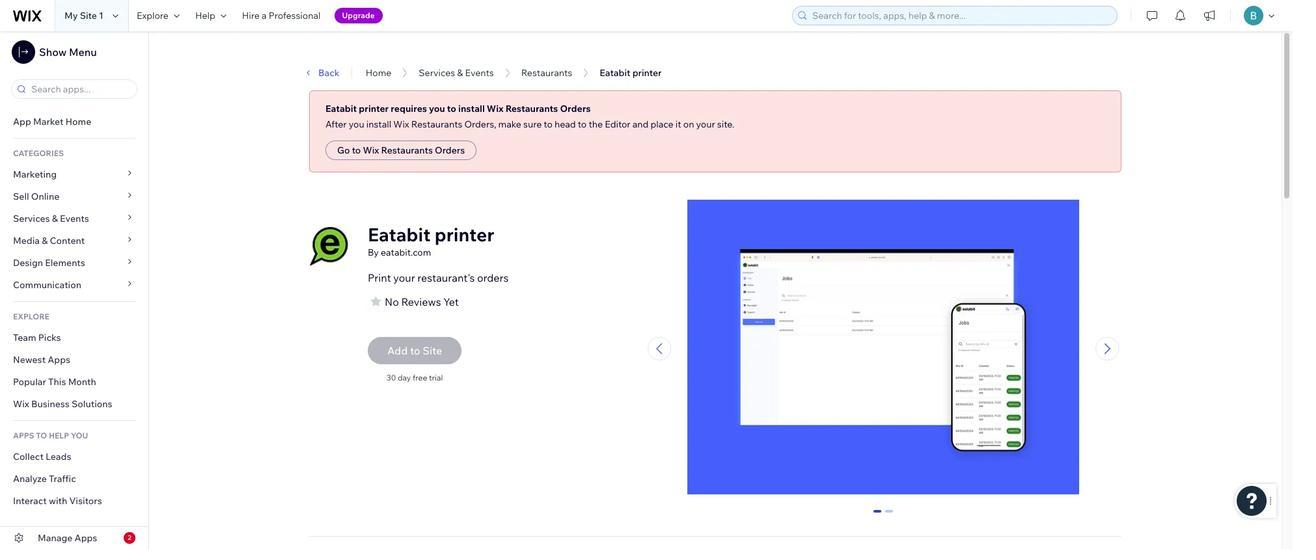 Task type: vqa. For each thing, say whether or not it's contained in the screenshot.
bottommost 4
no



Task type: locate. For each thing, give the bounding box(es) containing it.
printer inside 'eatabit printer' button
[[632, 67, 662, 79]]

the
[[589, 118, 603, 130]]

show menu
[[39, 46, 97, 59]]

printer for eatabit printer requires you to install wix restaurants orders after you install wix restaurants orders, make sure to head to the editor and place it on your site.
[[359, 103, 389, 115]]

printer inside eatabit printer by eatabit.com
[[435, 223, 494, 246]]

0 vertical spatial apps
[[48, 354, 70, 366]]

content
[[50, 235, 85, 247]]

services & events inside sidebar element
[[13, 213, 89, 225]]

apps to help you
[[13, 431, 88, 441]]

services & events link up orders,
[[419, 67, 494, 79]]

visitors
[[69, 495, 102, 507]]

1 vertical spatial &
[[52, 213, 58, 225]]

eatabit.com
[[381, 247, 431, 258]]

show menu button
[[12, 40, 97, 64]]

eatabit up eatabit.com
[[368, 223, 431, 246]]

eatabit inside eatabit printer requires you to install wix restaurants orders after you install wix restaurants orders, make sure to head to the editor and place it on your site.
[[325, 103, 357, 115]]

back button
[[303, 67, 340, 79]]

2 horizontal spatial &
[[457, 67, 463, 79]]

eatabit inside eatabit printer by eatabit.com
[[368, 223, 431, 246]]

2 horizontal spatial printer
[[632, 67, 662, 79]]

eatabit up after at left
[[325, 103, 357, 115]]

design elements link
[[0, 252, 148, 274]]

1 vertical spatial events
[[60, 213, 89, 225]]

wix down popular
[[13, 398, 29, 410]]

1 horizontal spatial events
[[465, 67, 494, 79]]

printer for eatabit printer
[[632, 67, 662, 79]]

services
[[419, 67, 455, 79], [13, 213, 50, 225]]

2 vertical spatial printer
[[435, 223, 494, 246]]

1 horizontal spatial &
[[52, 213, 58, 225]]

0 horizontal spatial eatabit
[[325, 103, 357, 115]]

1 vertical spatial 1
[[886, 510, 892, 522]]

analyze
[[13, 473, 47, 485]]

design
[[13, 257, 43, 269]]

1 vertical spatial your
[[393, 271, 415, 284]]

0 horizontal spatial 1
[[99, 10, 103, 21]]

apps for manage apps
[[75, 532, 97, 544]]

wix
[[487, 103, 504, 115], [393, 118, 409, 130], [363, 145, 379, 156], [13, 398, 29, 410]]

1 vertical spatial apps
[[75, 532, 97, 544]]

1 vertical spatial services & events
[[13, 213, 89, 225]]

business
[[31, 398, 70, 410]]

0 horizontal spatial services
[[13, 213, 50, 225]]

0 horizontal spatial events
[[60, 213, 89, 225]]

0 vertical spatial orders
[[560, 103, 591, 115]]

eatabit inside button
[[600, 67, 630, 79]]

services & events
[[419, 67, 494, 79], [13, 213, 89, 225]]

1 horizontal spatial orders
[[560, 103, 591, 115]]

marketing
[[13, 169, 57, 180]]

0 vertical spatial services & events
[[419, 67, 494, 79]]

services & events up orders,
[[419, 67, 494, 79]]

install down requires
[[366, 118, 391, 130]]

wix inside button
[[363, 145, 379, 156]]

1 right site
[[99, 10, 103, 21]]

0 vertical spatial 1
[[99, 10, 103, 21]]

install up orders,
[[458, 103, 485, 115]]

0 horizontal spatial apps
[[48, 354, 70, 366]]

1 right 0
[[886, 510, 892, 522]]

0 vertical spatial you
[[429, 103, 445, 115]]

0 vertical spatial your
[[696, 118, 715, 130]]

editor
[[605, 118, 630, 130]]

1 vertical spatial you
[[349, 118, 364, 130]]

home up requires
[[366, 67, 391, 79]]

0 horizontal spatial printer
[[359, 103, 389, 115]]

wix right go
[[363, 145, 379, 156]]

and
[[633, 118, 649, 130]]

install
[[458, 103, 485, 115], [366, 118, 391, 130]]

orders down orders,
[[435, 145, 465, 156]]

home inside sidebar element
[[65, 116, 91, 128]]

1 horizontal spatial your
[[696, 118, 715, 130]]

printer left requires
[[359, 103, 389, 115]]

2 vertical spatial eatabit
[[368, 223, 431, 246]]

1 vertical spatial eatabit
[[325, 103, 357, 115]]

your right 'on'
[[696, 118, 715, 130]]

1 horizontal spatial eatabit
[[368, 223, 431, 246]]

1 horizontal spatial printer
[[435, 223, 494, 246]]

0 vertical spatial services & events link
[[419, 67, 494, 79]]

events inside sidebar element
[[60, 213, 89, 225]]

1 horizontal spatial install
[[458, 103, 485, 115]]

events up media & content link
[[60, 213, 89, 225]]

printer up and
[[632, 67, 662, 79]]

1 vertical spatial services
[[13, 213, 50, 225]]

printer inside eatabit printer requires you to install wix restaurants orders after you install wix restaurants orders, make sure to head to the editor and place it on your site.
[[359, 103, 389, 115]]

site
[[80, 10, 97, 21]]

home right market
[[65, 116, 91, 128]]

your right "print"
[[393, 271, 415, 284]]

no reviews yet
[[385, 296, 459, 309]]

site.
[[717, 118, 735, 130]]

you right after at left
[[349, 118, 364, 130]]

1 horizontal spatial services
[[419, 67, 455, 79]]

place
[[651, 118, 674, 130]]

0 vertical spatial eatabit
[[600, 67, 630, 79]]

eatabit up editor
[[600, 67, 630, 79]]

apps up this
[[48, 354, 70, 366]]

to right go
[[352, 145, 361, 156]]

reviews
[[401, 296, 441, 309]]

collect leads
[[13, 451, 71, 463]]

team picks link
[[0, 327, 148, 349]]

show
[[39, 46, 67, 59]]

eatabit printer button
[[593, 63, 668, 83]]

media & content link
[[0, 230, 148, 252]]

hire a professional
[[242, 10, 321, 21]]

sure
[[523, 118, 542, 130]]

to left the the
[[578, 118, 587, 130]]

analyze traffic
[[13, 473, 76, 485]]

&
[[457, 67, 463, 79], [52, 213, 58, 225], [42, 235, 48, 247]]

app
[[13, 116, 31, 128]]

design elements
[[13, 257, 85, 269]]

Search for tools, apps, help & more... field
[[808, 7, 1113, 25]]

1 horizontal spatial home
[[366, 67, 391, 79]]

printer up the restaurant's
[[435, 223, 494, 246]]

1 horizontal spatial apps
[[75, 532, 97, 544]]

2
[[128, 534, 131, 542]]

0 1
[[875, 510, 892, 522]]

eatabit for eatabit printer by eatabit.com
[[368, 223, 431, 246]]

0 vertical spatial events
[[465, 67, 494, 79]]

1 vertical spatial printer
[[359, 103, 389, 115]]

orders
[[560, 103, 591, 115], [435, 145, 465, 156]]

1 vertical spatial orders
[[435, 145, 465, 156]]

orders up head
[[560, 103, 591, 115]]

sidebar element
[[0, 31, 149, 549]]

you
[[429, 103, 445, 115], [349, 118, 364, 130]]

1 vertical spatial install
[[366, 118, 391, 130]]

online
[[31, 191, 59, 202]]

1 vertical spatial home
[[65, 116, 91, 128]]

apps for newest apps
[[48, 354, 70, 366]]

2 vertical spatial &
[[42, 235, 48, 247]]

0 horizontal spatial services & events
[[13, 213, 89, 225]]

app market home
[[13, 116, 91, 128]]

interact with visitors
[[13, 495, 102, 507]]

apps right manage
[[75, 532, 97, 544]]

0 vertical spatial install
[[458, 103, 485, 115]]

restaurants
[[521, 67, 572, 79], [506, 103, 558, 115], [411, 118, 462, 130], [381, 145, 433, 156]]

services & events up media & content
[[13, 213, 89, 225]]

0 horizontal spatial you
[[349, 118, 364, 130]]

2 horizontal spatial eatabit
[[600, 67, 630, 79]]

go to wix restaurants orders button
[[325, 141, 477, 160]]

0 horizontal spatial orders
[[435, 145, 465, 156]]

0 vertical spatial printer
[[632, 67, 662, 79]]

newest apps
[[13, 354, 70, 366]]

month
[[68, 376, 96, 388]]

after
[[325, 118, 347, 130]]

0 horizontal spatial home
[[65, 116, 91, 128]]

printer
[[632, 67, 662, 79], [359, 103, 389, 115], [435, 223, 494, 246]]

1 horizontal spatial services & events link
[[419, 67, 494, 79]]

services down sell online at the left top of page
[[13, 213, 50, 225]]

your
[[696, 118, 715, 130], [393, 271, 415, 284]]

help button
[[187, 0, 234, 31]]

to inside button
[[352, 145, 361, 156]]

a
[[262, 10, 267, 21]]

services & events link up "content"
[[0, 208, 148, 230]]

orders inside button
[[435, 145, 465, 156]]

services up requires
[[419, 67, 455, 79]]

eatabit
[[600, 67, 630, 79], [325, 103, 357, 115], [368, 223, 431, 246]]

wix business solutions
[[13, 398, 112, 410]]

market
[[33, 116, 63, 128]]

events up orders,
[[465, 67, 494, 79]]

services & events link
[[419, 67, 494, 79], [0, 208, 148, 230]]

0 horizontal spatial services & events link
[[0, 208, 148, 230]]

30 day free trial
[[386, 373, 443, 383]]

you right requires
[[429, 103, 445, 115]]

my site 1
[[64, 10, 103, 21]]



Task type: describe. For each thing, give the bounding box(es) containing it.
apps
[[13, 431, 34, 441]]

on
[[683, 118, 694, 130]]

newest
[[13, 354, 46, 366]]

services inside sidebar element
[[13, 213, 50, 225]]

0 vertical spatial &
[[457, 67, 463, 79]]

printer for eatabit printer by eatabit.com
[[435, 223, 494, 246]]

back
[[318, 67, 340, 79]]

manage apps
[[38, 532, 97, 544]]

app market home link
[[0, 111, 148, 133]]

1 vertical spatial services & events link
[[0, 208, 148, 230]]

help
[[49, 431, 69, 441]]

orders,
[[464, 118, 496, 130]]

restaurants link
[[521, 67, 572, 79]]

wix inside sidebar element
[[13, 398, 29, 410]]

30
[[386, 373, 396, 383]]

wix down requires
[[393, 118, 409, 130]]

picks
[[38, 332, 61, 344]]

sell online link
[[0, 186, 148, 208]]

analyze traffic link
[[0, 468, 148, 490]]

interact with visitors link
[[0, 490, 148, 512]]

collect leads link
[[0, 446, 148, 468]]

popular this month link
[[0, 371, 148, 393]]

menu
[[69, 46, 97, 59]]

to
[[36, 431, 47, 441]]

go
[[337, 145, 350, 156]]

restaurants inside button
[[381, 145, 433, 156]]

team picks
[[13, 332, 61, 344]]

1 horizontal spatial services & events
[[419, 67, 494, 79]]

eatabit printer
[[600, 67, 662, 79]]

wix business solutions link
[[0, 393, 148, 415]]

0 horizontal spatial &
[[42, 235, 48, 247]]

you
[[71, 431, 88, 441]]

solutions
[[72, 398, 112, 410]]

upgrade
[[342, 10, 375, 20]]

explore
[[13, 312, 49, 322]]

communication link
[[0, 274, 148, 296]]

eatabit for eatabit printer requires you to install wix restaurants orders after you install wix restaurants orders, make sure to head to the editor and place it on your site.
[[325, 103, 357, 115]]

0 horizontal spatial install
[[366, 118, 391, 130]]

media & content
[[13, 235, 85, 247]]

manage
[[38, 532, 73, 544]]

communication
[[13, 279, 83, 291]]

to right requires
[[447, 103, 456, 115]]

0
[[875, 510, 880, 522]]

eatabit for eatabit printer
[[600, 67, 630, 79]]

marketing link
[[0, 163, 148, 186]]

it
[[676, 118, 681, 130]]

trial
[[429, 373, 443, 383]]

1 horizontal spatial you
[[429, 103, 445, 115]]

interact
[[13, 495, 47, 507]]

print
[[368, 271, 391, 284]]

requires
[[391, 103, 427, 115]]

eatabit printer requires you to install wix restaurants orders after you install wix restaurants orders, make sure to head to the editor and place it on your site.
[[325, 103, 735, 130]]

elements
[[45, 257, 85, 269]]

professional
[[269, 10, 321, 21]]

day
[[398, 373, 411, 383]]

go to wix restaurants orders
[[337, 145, 465, 156]]

yet
[[443, 296, 459, 309]]

1 horizontal spatial 1
[[886, 510, 892, 522]]

sell
[[13, 191, 29, 202]]

orders inside eatabit printer requires you to install wix restaurants orders after you install wix restaurants orders, make sure to head to the editor and place it on your site.
[[560, 103, 591, 115]]

0 vertical spatial services
[[419, 67, 455, 79]]

my
[[64, 10, 78, 21]]

home link
[[366, 67, 391, 79]]

collect
[[13, 451, 44, 463]]

eatabit printer by eatabit.com
[[368, 223, 494, 258]]

media
[[13, 235, 40, 247]]

no
[[385, 296, 399, 309]]

0 vertical spatial home
[[366, 67, 391, 79]]

Search apps... field
[[27, 80, 133, 98]]

by
[[368, 247, 379, 258]]

print your restaurant's orders
[[368, 271, 509, 284]]

orders
[[477, 271, 509, 284]]

head
[[555, 118, 576, 130]]

this
[[48, 376, 66, 388]]

your inside eatabit printer requires you to install wix restaurants orders after you install wix restaurants orders, make sure to head to the editor and place it on your site.
[[696, 118, 715, 130]]

hire
[[242, 10, 260, 21]]

help
[[195, 10, 215, 21]]

popular
[[13, 376, 46, 388]]

with
[[49, 495, 67, 507]]

team
[[13, 332, 36, 344]]

upgrade button
[[334, 8, 383, 23]]

popular this month
[[13, 376, 96, 388]]

0 horizontal spatial your
[[393, 271, 415, 284]]

make
[[498, 118, 521, 130]]

eatabit printer preview 0 image
[[687, 200, 1079, 501]]

categories
[[13, 148, 64, 158]]

free
[[413, 373, 427, 383]]

wix up make on the top left of the page
[[487, 103, 504, 115]]

eatabit printer logo image
[[309, 227, 348, 266]]

restaurant's
[[417, 271, 475, 284]]

explore
[[137, 10, 169, 21]]

to right sure
[[544, 118, 553, 130]]

traffic
[[49, 473, 76, 485]]



